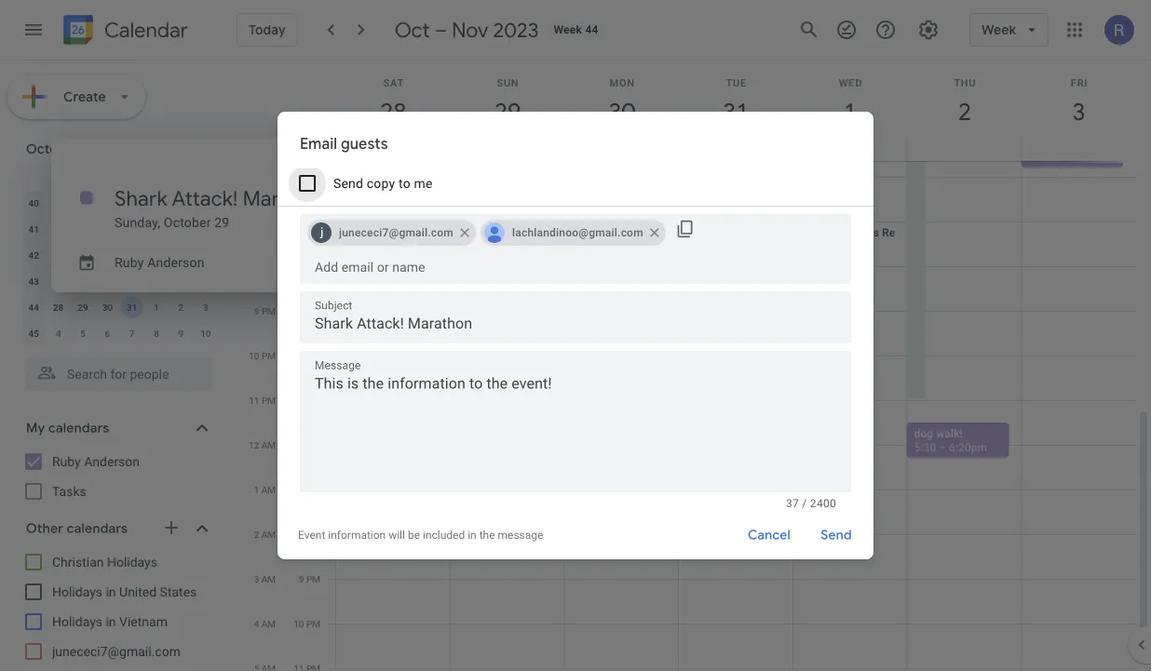 Task type: vqa. For each thing, say whether or not it's contained in the screenshot.
Appointment row at top
no



Task type: describe. For each thing, give the bounding box(es) containing it.
november 10 element
[[195, 322, 217, 345]]

am for 12 am
[[262, 440, 276, 451]]

/
[[803, 498, 808, 511]]

10 right '9' element
[[127, 224, 137, 235]]

row containing 44
[[21, 295, 218, 321]]

27, today element
[[195, 270, 217, 293]]

13 element
[[195, 218, 217, 240]]

marathon
[[243, 185, 334, 212]]

message
[[498, 529, 544, 542]]

2 for 2
[[179, 302, 184, 313]]

2 element
[[96, 192, 119, 214]]

thursday column header
[[169, 164, 194, 190]]

none text field inside 'email guests' dialog
[[300, 373, 852, 485]]

my calendars list
[[4, 447, 231, 507]]

21
[[53, 276, 64, 287]]

event information will be included in the message
[[298, 529, 544, 542]]

24 element
[[121, 270, 143, 293]]

holidays in united states
[[52, 585, 197, 600]]

11 for 11 pm
[[249, 395, 260, 406]]

send button
[[807, 514, 867, 558]]

– inside the clean up after netflix binge 3:30 – 4:20pm
[[482, 352, 490, 365]]

3 am
[[254, 574, 276, 585]]

november 6 element
[[96, 322, 119, 345]]

40
[[28, 198, 39, 209]]

other calendars button
[[4, 514, 231, 544]]

november 9 element
[[170, 322, 192, 345]]

sunday,
[[115, 215, 160, 230]]

1 pm
[[299, 216, 321, 227]]

19 element
[[170, 244, 192, 267]]

calendar
[[104, 17, 188, 43]]

0 vertical spatial 8
[[254, 261, 260, 272]]

6:20pm
[[950, 441, 988, 454]]

11 for 11
[[151, 224, 162, 235]]

2pm ,
[[707, 285, 734, 298]]

christian
[[52, 555, 104, 570]]

calendar heading
[[101, 17, 188, 43]]

gmt-
[[290, 144, 311, 156]]

25 element
[[145, 270, 168, 293]]

gmt-05
[[290, 144, 322, 156]]

20 element
[[195, 244, 217, 267]]

1 vertical spatial 2023
[[82, 141, 113, 158]]

12 am
[[249, 440, 276, 451]]

23 element
[[96, 270, 119, 293]]

6 down gmt+02
[[254, 171, 260, 183]]

today
[[249, 21, 286, 38]]

delete event image
[[316, 152, 335, 171]]

tasks
[[52, 484, 86, 500]]

1 horizontal spatial ruby
[[115, 255, 144, 270]]

1 horizontal spatial anderson
[[147, 255, 205, 270]]

my calendars button
[[4, 414, 231, 444]]

29 element
[[72, 296, 94, 319]]

12 element
[[170, 218, 192, 240]]

43
[[28, 276, 39, 287]]

calendars for other calendars
[[67, 521, 128, 538]]

september 30 element
[[47, 192, 69, 214]]

1 for 1 pm
[[299, 216, 304, 227]]

18 element
[[145, 244, 168, 267]]

14 element
[[47, 244, 69, 267]]

week
[[554, 23, 583, 36]]

12 for 12
[[176, 224, 187, 235]]

16
[[102, 250, 113, 261]]

other calendars
[[26, 521, 128, 538]]

10 right "4 am"
[[294, 619, 304, 630]]

2 for 2 pm
[[299, 261, 304, 272]]

0 vertical spatial 6 pm
[[254, 171, 276, 183]]

tuesday column header
[[120, 164, 144, 190]]

up
[[489, 338, 502, 351]]

guests
[[341, 135, 388, 154]]

6 up 13 "element"
[[203, 198, 208, 209]]

walk!
[[937, 427, 964, 440]]

7 right 1 am
[[299, 485, 304, 496]]

ruby inside my calendars list
[[52, 454, 81, 470]]

23
[[102, 276, 113, 287]]

– inside dog walk! 5:30 – 6:20pm
[[940, 441, 947, 454]]

nov
[[452, 17, 489, 43]]

1 horizontal spatial 9 pm
[[299, 574, 321, 585]]

0 horizontal spatial 9 pm
[[254, 306, 276, 317]]

13
[[200, 224, 211, 235]]

event
[[298, 529, 326, 542]]

the
[[480, 529, 495, 542]]

4 pm
[[299, 350, 321, 362]]

november 1 element
[[145, 296, 168, 319]]

20
[[200, 250, 211, 261]]

3 for 3 am
[[254, 574, 259, 585]]

0 vertical spatial 9
[[254, 306, 260, 317]]

– right oct
[[435, 17, 447, 43]]

remade
[[883, 226, 924, 239]]

5:30
[[915, 441, 937, 454]]

16 element
[[96, 244, 119, 267]]

1 horizontal spatial 2023
[[494, 17, 539, 43]]

dog
[[915, 427, 934, 440]]

11 – 11:50am button
[[1022, 132, 1124, 168]]

email event details image
[[353, 152, 372, 171]]

1 for 1 am
[[254, 485, 259, 496]]

30 for september 30 element
[[53, 198, 64, 209]]

clean
[[457, 338, 486, 351]]

2 pm
[[299, 261, 321, 272]]

christian holidays
[[52, 555, 157, 570]]

office hours remade
[[815, 226, 924, 239]]

– inside button
[[1045, 151, 1052, 164]]

junececi7@gmail.com, selected option
[[308, 218, 476, 248]]

37
[[787, 498, 800, 511]]

17 element
[[121, 244, 143, 267]]

12 for 12 pm
[[294, 171, 304, 183]]

4 up 11 element
[[154, 198, 159, 209]]

november 7 element
[[121, 322, 143, 345]]

4 for november 4 element
[[56, 328, 61, 339]]

0 vertical spatial holidays
[[107, 555, 157, 570]]

october 2023
[[26, 141, 113, 158]]

45
[[28, 328, 39, 339]]

states
[[160, 585, 197, 600]]

am for 1 am
[[262, 485, 276, 496]]

44 inside row
[[28, 302, 39, 313]]

gmt+02
[[240, 144, 276, 156]]

0 horizontal spatial 7 pm
[[254, 216, 276, 227]]

oct
[[395, 17, 430, 43]]

information
[[328, 529, 386, 542]]

5 pm
[[299, 395, 321, 406]]

1 vertical spatial 6 pm
[[299, 440, 321, 451]]

42
[[28, 250, 39, 261]]

will
[[389, 529, 405, 542]]

24
[[127, 276, 137, 287]]

12 pm
[[294, 171, 321, 183]]

me
[[414, 176, 433, 191]]

holidays for vietnam
[[52, 615, 103, 630]]

copy
[[367, 176, 395, 191]]

3 up sunday,
[[129, 198, 135, 209]]

22 element
[[72, 270, 94, 293]]

4 am
[[254, 619, 276, 630]]

my calendars
[[26, 420, 109, 437]]

main drawer image
[[22, 19, 45, 41]]

28 element
[[47, 296, 69, 319]]

am for 2 am
[[262, 529, 276, 541]]

cancel
[[748, 528, 791, 544]]

binge
[[568, 338, 597, 351]]

4 for 4 am
[[254, 619, 259, 630]]

1 left '2' element
[[80, 198, 86, 209]]



Task type: locate. For each thing, give the bounding box(es) containing it.
in
[[468, 529, 477, 542], [106, 585, 116, 600], [106, 615, 116, 630]]

10 up "11 pm"
[[249, 350, 260, 362]]

5 right november 4 element
[[80, 328, 86, 339]]

2023
[[494, 17, 539, 43], [82, 141, 113, 158]]

row group inside october 2023 "grid"
[[21, 190, 218, 347]]

12 inside row
[[176, 224, 187, 235]]

1 vertical spatial 9
[[179, 328, 184, 339]]

1 vertical spatial october
[[164, 215, 211, 230]]

14
[[53, 250, 64, 261]]

october inside shark attack! marathon sunday, october 29
[[164, 215, 211, 230]]

row containing 40
[[21, 190, 218, 216]]

3 am from the top
[[262, 529, 276, 541]]

1 horizontal spatial 8
[[254, 261, 260, 272]]

0 horizontal spatial 30
[[53, 198, 64, 209]]

2 vertical spatial 5
[[299, 395, 304, 406]]

ruby
[[115, 255, 144, 270], [52, 454, 81, 470]]

2 horizontal spatial 11
[[1029, 151, 1042, 164]]

None text field
[[300, 373, 852, 485]]

29 right the 28 element
[[78, 302, 88, 313]]

7 left 'november 8' 'element'
[[129, 328, 135, 339]]

october up the s
[[26, 141, 79, 158]]

26
[[176, 276, 187, 287]]

9
[[254, 306, 260, 317], [179, 328, 184, 339], [299, 574, 304, 585]]

7 pm right 1 am
[[299, 485, 321, 496]]

row containing 42
[[21, 242, 218, 268]]

holidays down christian
[[52, 585, 103, 600]]

0 vertical spatial 5
[[179, 198, 184, 209]]

2400
[[811, 498, 837, 511]]

44 right week
[[586, 23, 599, 36]]

anderson
[[147, 255, 205, 270], [84, 454, 140, 470]]

in for holidays in united states
[[106, 585, 116, 600]]

november 3 element
[[195, 296, 217, 319]]

0 vertical spatial ruby anderson
[[115, 255, 205, 270]]

2 horizontal spatial 5
[[299, 395, 304, 406]]

11 up 12 am
[[249, 395, 260, 406]]

1 horizontal spatial 10 pm
[[294, 619, 321, 630]]

ruby up tasks
[[52, 454, 81, 470]]

today button
[[237, 13, 298, 47]]

october down attack!
[[164, 215, 211, 230]]

vietnam
[[119, 615, 168, 630]]

1 vertical spatial calendars
[[67, 521, 128, 538]]

1 for november 1 element
[[154, 302, 159, 313]]

1 vertical spatial 12
[[176, 224, 187, 235]]

22
[[78, 276, 88, 287]]

november 2 element
[[170, 296, 192, 319]]

row containing 45
[[21, 321, 218, 347]]

8 right 20 element
[[254, 261, 260, 272]]

Add email or name text field
[[315, 251, 837, 284]]

7 right 41
[[56, 224, 61, 235]]

6 inside november 6 element
[[105, 328, 110, 339]]

4 for 4 pm
[[299, 350, 304, 362]]

2 for 2 am
[[254, 529, 259, 541]]

1 horizontal spatial 9
[[254, 306, 260, 317]]

4 up 5 pm
[[299, 350, 304, 362]]

1 vertical spatial 8 pm
[[299, 529, 321, 541]]

2 inside "grid"
[[179, 302, 184, 313]]

9 right november 3 element
[[254, 306, 260, 317]]

ruby up 24
[[115, 255, 144, 270]]

0 horizontal spatial 2
[[179, 302, 184, 313]]

28
[[53, 302, 64, 313]]

be
[[408, 529, 420, 542]]

am up 2 am
[[262, 485, 276, 496]]

1 vertical spatial 11
[[151, 224, 162, 235]]

15 element
[[72, 244, 94, 267]]

05
[[311, 144, 322, 156]]

3 for 3 pm
[[299, 306, 304, 317]]

1 vertical spatial 29
[[78, 302, 88, 313]]

october
[[26, 141, 79, 158], [164, 215, 211, 230]]

am for 4 am
[[262, 619, 276, 630]]

30 right 29 element
[[102, 302, 113, 313]]

calendars for my calendars
[[48, 420, 109, 437]]

– down up
[[482, 352, 490, 365]]

0 horizontal spatial october
[[26, 141, 79, 158]]

26 element
[[170, 270, 192, 293]]

2 vertical spatial 9
[[299, 574, 304, 585]]

other calendars list
[[4, 548, 231, 672]]

31 element
[[121, 296, 143, 319]]

29 inside shark attack! marathon sunday, october 29
[[215, 215, 230, 230]]

0 vertical spatial 8 pm
[[254, 261, 276, 272]]

row containing 43
[[21, 268, 218, 295]]

2 vertical spatial holidays
[[52, 615, 103, 630]]

1 am
[[254, 485, 276, 496]]

3:30
[[457, 352, 479, 365]]

0 horizontal spatial 12
[[176, 224, 187, 235]]

4 down 3 am
[[254, 619, 259, 630]]

6 pm down 5 pm
[[299, 440, 321, 451]]

2 down 1 am
[[254, 529, 259, 541]]

2pm
[[707, 285, 729, 298]]

sunday column header
[[71, 164, 95, 190]]

3 for november 3 element
[[203, 302, 208, 313]]

19
[[176, 250, 187, 261]]

7 pm down marathon
[[254, 216, 276, 227]]

0 vertical spatial 44
[[586, 23, 599, 36]]

netflix
[[532, 338, 565, 351]]

3
[[129, 198, 135, 209], [203, 302, 208, 313], [299, 306, 304, 317], [254, 574, 259, 585]]

holidays for united
[[52, 585, 103, 600]]

united
[[119, 585, 157, 600]]

30 element
[[96, 296, 119, 319]]

30
[[53, 198, 64, 209], [102, 302, 113, 313]]

0 horizontal spatial 9
[[179, 328, 184, 339]]

1 vertical spatial 44
[[28, 302, 39, 313]]

send down email event details icon
[[334, 176, 364, 191]]

1 vertical spatial 5
[[80, 328, 86, 339]]

office hours remade button
[[792, 221, 924, 311]]

shark attack! marathon sunday, october 29
[[115, 185, 334, 230]]

1 am from the top
[[262, 440, 276, 451]]

october 2023 grid
[[18, 164, 218, 347]]

calendars inside dropdown button
[[67, 521, 128, 538]]

None text field
[[315, 311, 837, 337]]

1 vertical spatial in
[[106, 585, 116, 600]]

am left event
[[262, 529, 276, 541]]

0 vertical spatial 30
[[53, 198, 64, 209]]

1 vertical spatial 9 pm
[[299, 574, 321, 585]]

8 left the november 9 element
[[154, 328, 159, 339]]

9 right 3 am
[[299, 574, 304, 585]]

send down 2400
[[821, 528, 853, 544]]

holidays in vietnam
[[52, 615, 168, 630]]

44
[[586, 23, 599, 36], [28, 302, 39, 313]]

8 pm left the 2 pm at the top of the page
[[254, 261, 276, 272]]

1 vertical spatial ruby anderson
[[52, 454, 140, 470]]

0 horizontal spatial 10 pm
[[249, 350, 276, 362]]

1 down 12 am
[[254, 485, 259, 496]]

shark attack! marathon heading
[[115, 185, 334, 212]]

1 horizontal spatial 29
[[215, 215, 230, 230]]

12
[[294, 171, 304, 183], [176, 224, 187, 235], [249, 440, 259, 451]]

18
[[151, 250, 162, 261]]

12 for 12 am
[[249, 440, 259, 451]]

1 horizontal spatial 2
[[254, 529, 259, 541]]

my
[[26, 420, 45, 437]]

office
[[815, 226, 846, 239]]

cancel button
[[740, 514, 800, 558]]

0 horizontal spatial 2023
[[82, 141, 113, 158]]

am for 3 am
[[262, 574, 276, 585]]

in up 'junececi7@gmail.com'
[[106, 615, 116, 630]]

included
[[423, 529, 465, 542]]

0 horizontal spatial 8 pm
[[254, 261, 276, 272]]

0 horizontal spatial 11
[[151, 224, 162, 235]]

6 pm
[[254, 171, 276, 183], [299, 440, 321, 451]]

row group
[[21, 190, 218, 347]]

attack!
[[172, 185, 238, 212]]

31 cell
[[120, 295, 144, 321]]

s row
[[21, 164, 218, 190]]

31
[[127, 302, 137, 313]]

cell
[[336, 139, 451, 161], [793, 139, 908, 161], [908, 139, 1022, 161], [1022, 139, 1136, 161], [194, 268, 218, 295]]

1 vertical spatial 10 pm
[[294, 619, 321, 630]]

5 am from the top
[[262, 619, 276, 630]]

1 vertical spatial 7 pm
[[299, 485, 321, 496]]

9 left november 10 element
[[179, 328, 184, 339]]

november 4 element
[[47, 322, 69, 345]]

0 vertical spatial 12
[[294, 171, 304, 183]]

0 horizontal spatial 6 pm
[[254, 171, 276, 183]]

8 pm right 2 am
[[299, 529, 321, 541]]

4 left november 5 element
[[56, 328, 61, 339]]

6 pm down gmt+02
[[254, 171, 276, 183]]

9 pm left 3 pm
[[254, 306, 276, 317]]

5 for november 5 element
[[80, 328, 86, 339]]

11 inside 11 – 11:50am button
[[1029, 151, 1042, 164]]

11 pm
[[249, 395, 276, 406]]

3 down the 2 pm at the top of the page
[[299, 306, 304, 317]]

5
[[179, 198, 184, 209], [80, 328, 86, 339], [299, 395, 304, 406]]

0 vertical spatial anderson
[[147, 255, 205, 270]]

wednesday column header
[[144, 164, 169, 190]]

0 horizontal spatial ruby
[[52, 454, 81, 470]]

1 vertical spatial send
[[821, 528, 853, 544]]

None search field
[[0, 350, 231, 391]]

8 inside 'element'
[[154, 328, 159, 339]]

hours
[[849, 226, 880, 239]]

1 vertical spatial ruby
[[52, 454, 81, 470]]

1 horizontal spatial send
[[821, 528, 853, 544]]

email
[[300, 135, 338, 154]]

44 left 28 at top
[[28, 302, 39, 313]]

2 am
[[254, 529, 276, 541]]

junececi7@gmail.com
[[52, 644, 181, 660]]

grid
[[239, 42, 1152, 672]]

holidays up united on the bottom left
[[107, 555, 157, 570]]

2023 up "monday" column header
[[82, 141, 113, 158]]

10 element
[[121, 218, 143, 240]]

5 up "12" element
[[179, 198, 184, 209]]

0 vertical spatial 29
[[215, 215, 230, 230]]

10 pm up "11 pm"
[[249, 350, 276, 362]]

1
[[80, 198, 86, 209], [299, 216, 304, 227], [154, 302, 159, 313], [254, 485, 259, 496]]

15
[[78, 250, 88, 261]]

,
[[729, 285, 732, 298]]

4 am from the top
[[262, 574, 276, 585]]

2 horizontal spatial 2
[[299, 261, 304, 272]]

– left 11:50am
[[1045, 151, 1052, 164]]

1 horizontal spatial 44
[[586, 23, 599, 36]]

11 left 11:50am
[[1029, 151, 1042, 164]]

anderson up 26
[[147, 255, 205, 270]]

3 right november 2 element
[[203, 302, 208, 313]]

0 horizontal spatial send
[[334, 176, 364, 191]]

s
[[55, 171, 61, 183]]

1 horizontal spatial 11
[[249, 395, 260, 406]]

10 pm right "4 am"
[[294, 619, 321, 630]]

12 down "11 pm"
[[249, 440, 259, 451]]

2 vertical spatial 11
[[249, 395, 260, 406]]

2 vertical spatial in
[[106, 615, 116, 630]]

0 vertical spatial 7 pm
[[254, 216, 276, 227]]

– down walk!
[[940, 441, 947, 454]]

1 horizontal spatial 30
[[102, 302, 113, 313]]

row group containing 40
[[21, 190, 218, 347]]

2 vertical spatial 2
[[254, 529, 259, 541]]

7 pm
[[254, 216, 276, 227], [299, 485, 321, 496]]

after
[[505, 338, 529, 351]]

calendars
[[48, 420, 109, 437], [67, 521, 128, 538]]

ruby anderson inside my calendars list
[[52, 454, 140, 470]]

dog walk! 5:30 – 6:20pm
[[915, 427, 988, 454]]

calendar element
[[60, 11, 188, 52]]

29 right 13
[[215, 215, 230, 230]]

row
[[328, 139, 1152, 161], [21, 190, 218, 216], [21, 216, 218, 242], [21, 242, 218, 268], [21, 268, 218, 295], [21, 295, 218, 321], [21, 321, 218, 347]]

0 horizontal spatial 29
[[78, 302, 88, 313]]

2 horizontal spatial 8
[[299, 529, 304, 541]]

10 right the november 9 element
[[200, 328, 211, 339]]

in left united on the bottom left
[[106, 585, 116, 600]]

anderson inside my calendars list
[[84, 454, 140, 470]]

send copy to me
[[334, 176, 433, 191]]

calendars inside dropdown button
[[48, 420, 109, 437]]

0 vertical spatial send
[[334, 176, 364, 191]]

5 right "11 pm"
[[299, 395, 304, 406]]

grid containing 11 – 11:50am
[[239, 42, 1152, 672]]

11:50am
[[1055, 151, 1099, 164]]

6
[[254, 171, 260, 183], [203, 198, 208, 209], [105, 328, 110, 339], [299, 440, 304, 451]]

0 vertical spatial 9 pm
[[254, 306, 276, 317]]

29 inside row group
[[78, 302, 88, 313]]

7 down marathon
[[254, 216, 260, 227]]

1 vertical spatial 30
[[102, 302, 113, 313]]

am down 2 am
[[262, 574, 276, 585]]

november 5 element
[[72, 322, 94, 345]]

column header
[[21, 164, 46, 190]]

9 element
[[96, 218, 119, 240]]

6 right november 5 element
[[105, 328, 110, 339]]

0 vertical spatial ruby
[[115, 255, 144, 270]]

2023 right nov
[[494, 17, 539, 43]]

week 44
[[554, 23, 599, 36]]

1 down marathon
[[299, 216, 304, 227]]

other
[[26, 521, 64, 538]]

oct – nov 2023
[[395, 17, 539, 43]]

party
[[707, 271, 734, 284]]

5 for 5 pm
[[299, 395, 304, 406]]

1 horizontal spatial 7 pm
[[299, 485, 321, 496]]

1 horizontal spatial 8 pm
[[299, 529, 321, 541]]

0 vertical spatial 11
[[1029, 151, 1042, 164]]

clean up after netflix binge 3:30 – 4:20pm
[[457, 338, 597, 365]]

9 pm down event
[[299, 574, 321, 585]]

11 right the 10 element
[[151, 224, 162, 235]]

2
[[299, 261, 304, 272], [179, 302, 184, 313], [254, 529, 259, 541]]

0 vertical spatial 2023
[[494, 17, 539, 43]]

row containing 41
[[21, 216, 218, 242]]

2 right november 1 element
[[179, 302, 184, 313]]

8 right 2 am
[[299, 529, 304, 541]]

1 vertical spatial anderson
[[84, 454, 140, 470]]

1 vertical spatial holidays
[[52, 585, 103, 600]]

11 element
[[145, 218, 168, 240]]

12 right 11 element
[[176, 224, 187, 235]]

1 horizontal spatial october
[[164, 215, 211, 230]]

am up 1 am
[[262, 440, 276, 451]]

8
[[254, 261, 260, 272], [154, 328, 159, 339], [299, 529, 304, 541]]

send inside send button
[[821, 528, 853, 544]]

21 element
[[47, 270, 69, 293]]

email guests dialog
[[278, 112, 874, 560]]

0 vertical spatial october
[[26, 141, 79, 158]]

0 vertical spatial 10 pm
[[249, 350, 276, 362]]

5 inside grid
[[299, 395, 304, 406]]

1 right 31 cell
[[154, 302, 159, 313]]

holidays up 'junececi7@gmail.com'
[[52, 615, 103, 630]]

holidays
[[107, 555, 157, 570], [52, 585, 103, 600], [52, 615, 103, 630]]

0 vertical spatial calendars
[[48, 420, 109, 437]]

6 right 12 am
[[299, 440, 304, 451]]

in for holidays in vietnam
[[106, 615, 116, 630]]

lachlandinoo@gmail.com, selected option
[[481, 218, 666, 248]]

anderson down the my calendars dropdown button
[[84, 454, 140, 470]]

1 vertical spatial 2
[[179, 302, 184, 313]]

2 down 1 pm
[[299, 261, 304, 272]]

0 horizontal spatial 5
[[80, 328, 86, 339]]

1 vertical spatial 8
[[154, 328, 159, 339]]

12 up marathon
[[294, 171, 304, 183]]

november 8 element
[[145, 322, 168, 345]]

in left "the"
[[468, 529, 477, 542]]

2 horizontal spatial 12
[[294, 171, 304, 183]]

to
[[399, 176, 411, 191]]

2 horizontal spatial 9
[[299, 574, 304, 585]]

9 inside october 2023 "grid"
[[179, 328, 184, 339]]

11 inside 11 element
[[151, 224, 162, 235]]

calendars up christian holidays
[[67, 521, 128, 538]]

30 for 30 element
[[102, 302, 113, 313]]

in inside 'email guests' dialog
[[468, 529, 477, 542]]

11 for 11 – 11:50am
[[1029, 151, 1042, 164]]

am down 3 am
[[262, 619, 276, 630]]

0 vertical spatial in
[[468, 529, 477, 542]]

17
[[127, 250, 137, 261]]

monday column header
[[95, 164, 120, 190]]

1 horizontal spatial 12
[[249, 440, 259, 451]]

calendars right "my"
[[48, 420, 109, 437]]

3 down 2 am
[[254, 574, 259, 585]]

3 pm
[[299, 306, 321, 317]]

0 horizontal spatial 44
[[28, 302, 39, 313]]

1 horizontal spatial 6 pm
[[299, 440, 321, 451]]

0 horizontal spatial 8
[[154, 328, 159, 339]]

2 vertical spatial 8
[[299, 529, 304, 541]]

send for send copy to me
[[334, 176, 364, 191]]

1 horizontal spatial 5
[[179, 198, 184, 209]]

send for send
[[821, 528, 853, 544]]

0 horizontal spatial anderson
[[84, 454, 140, 470]]

0 vertical spatial 2
[[299, 261, 304, 272]]

37 / 2400
[[787, 498, 837, 511]]

2 vertical spatial 12
[[249, 440, 259, 451]]

2 am from the top
[[262, 485, 276, 496]]

11 – 11:50am
[[1029, 151, 1099, 164]]

30 right 40
[[53, 198, 64, 209]]

selected people list box
[[300, 214, 671, 251]]



